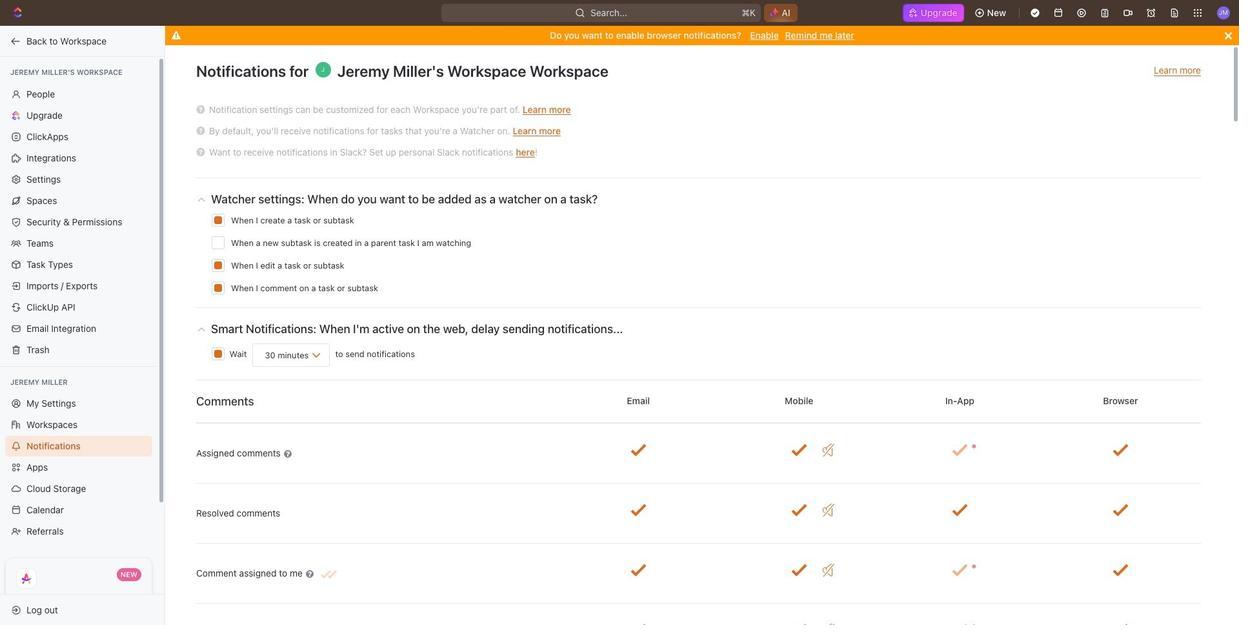 Task type: vqa. For each thing, say whether or not it's contained in the screenshot.
Priority at the top of the page
no



Task type: locate. For each thing, give the bounding box(es) containing it.
1 vertical spatial off image
[[823, 564, 835, 577]]

0 vertical spatial off image
[[823, 504, 835, 517]]

off image
[[823, 504, 835, 517], [823, 564, 835, 577]]



Task type: describe. For each thing, give the bounding box(es) containing it.
2 off image from the top
[[823, 564, 835, 577]]

off image
[[823, 444, 835, 457]]

1 off image from the top
[[823, 504, 835, 517]]



